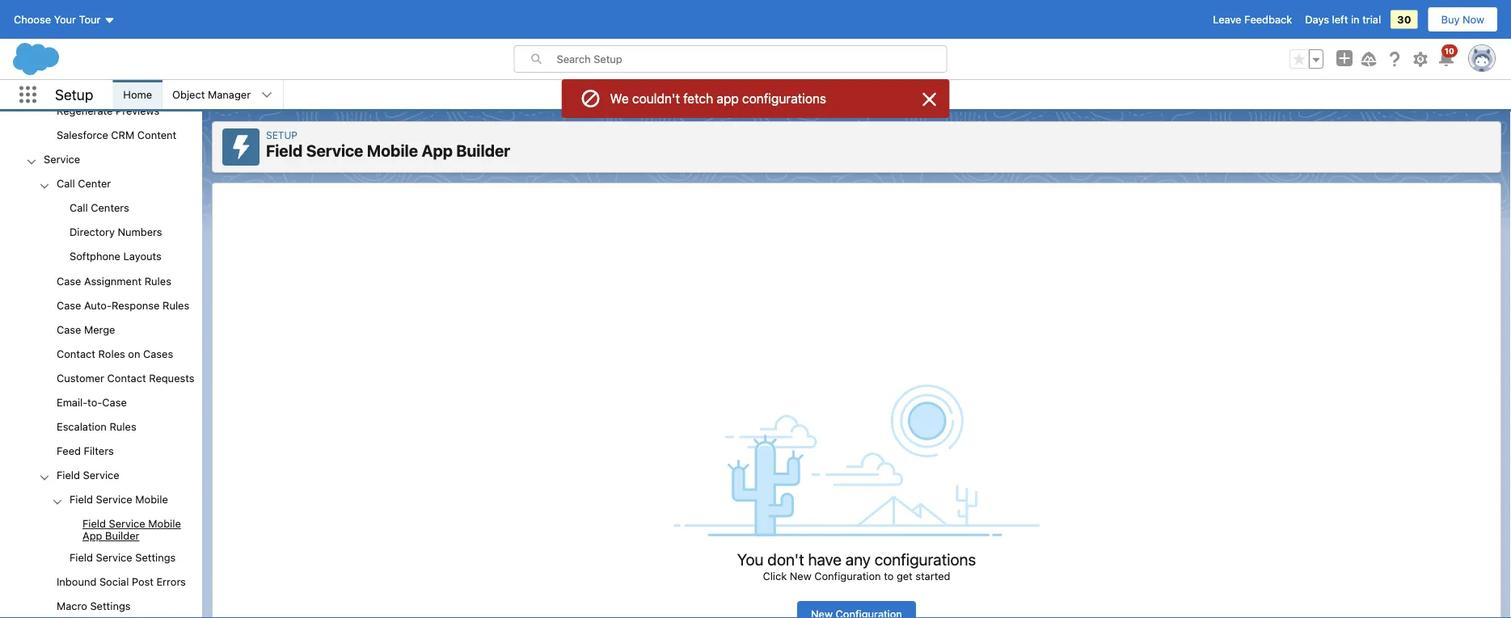 Task type: vqa. For each thing, say whether or not it's contained in the screenshot.
call centers at the top
yes



Task type: locate. For each thing, give the bounding box(es) containing it.
setup for setup
[[55, 86, 93, 103]]

choose your tour button
[[13, 6, 116, 32]]

group for call center
[[0, 197, 202, 270]]

0 vertical spatial configurations
[[742, 91, 826, 106]]

1 vertical spatial setup
[[266, 129, 297, 141]]

service tree item
[[0, 148, 202, 619]]

call center
[[57, 177, 111, 190]]

leave
[[1213, 13, 1242, 25]]

case down softphone
[[57, 275, 81, 287]]

manager
[[208, 89, 251, 101]]

1 horizontal spatial configurations
[[875, 550, 976, 569]]

builder
[[456, 141, 510, 160], [105, 530, 139, 542]]

rules
[[144, 275, 171, 287], [163, 299, 189, 311], [110, 421, 136, 433]]

field service mobile tree item
[[0, 489, 202, 547]]

service inside field service mobile app builder
[[109, 518, 145, 530]]

app inside field service mobile app builder
[[82, 530, 102, 542]]

layouts
[[123, 250, 162, 263]]

setup
[[55, 86, 93, 103], [266, 129, 297, 141]]

field for field service mobile
[[70, 494, 93, 506]]

macro
[[57, 601, 87, 613]]

days left in trial
[[1305, 13, 1381, 25]]

buy now
[[1442, 13, 1485, 25]]

case for case assignment rules
[[57, 275, 81, 287]]

settings down the social
[[90, 601, 131, 613]]

softphone layouts
[[70, 250, 162, 263]]

response
[[112, 299, 160, 311]]

1 vertical spatial rules
[[163, 299, 189, 311]]

contact down on
[[107, 372, 146, 384]]

builder inside setup field service mobile app builder
[[456, 141, 510, 160]]

call centers
[[70, 202, 129, 214]]

service for field service settings
[[96, 552, 132, 564]]

case for case merge
[[57, 323, 81, 336]]

any
[[846, 550, 871, 569]]

email-to-case
[[57, 396, 127, 408]]

crm
[[111, 129, 134, 141]]

mobile inside field service mobile app builder
[[148, 518, 181, 530]]

buy
[[1442, 13, 1460, 25]]

configurations up started
[[875, 550, 976, 569]]

0 vertical spatial settings
[[135, 552, 176, 564]]

0 vertical spatial setup
[[55, 86, 93, 103]]

0 vertical spatial app
[[422, 141, 453, 160]]

case assignment rules link
[[57, 275, 171, 289]]

rules up filters
[[110, 421, 136, 433]]

rules down layouts
[[144, 275, 171, 287]]

you don't have any configurations image
[[660, 371, 1053, 550]]

1 horizontal spatial app
[[422, 141, 453, 160]]

field up inbound
[[70, 552, 93, 564]]

field down feed
[[57, 469, 80, 481]]

field
[[266, 141, 303, 160], [57, 469, 80, 481], [70, 494, 93, 506], [82, 518, 106, 530], [70, 552, 93, 564]]

case left the auto-
[[57, 299, 81, 311]]

filters
[[84, 445, 114, 457]]

softphone layouts link
[[70, 250, 162, 265]]

escalation
[[57, 421, 107, 433]]

object manager
[[172, 89, 251, 101]]

2 vertical spatial mobile
[[148, 518, 181, 530]]

escalation rules link
[[57, 421, 136, 435]]

0 horizontal spatial builder
[[105, 530, 139, 542]]

0 horizontal spatial app
[[82, 530, 102, 542]]

1 vertical spatial app
[[82, 530, 102, 542]]

1 vertical spatial settings
[[90, 601, 131, 613]]

object
[[172, 89, 205, 101]]

mobile
[[367, 141, 418, 160], [135, 494, 168, 506], [148, 518, 181, 530]]

app
[[717, 91, 739, 106]]

field for field service settings
[[70, 552, 93, 564]]

call down the "call center" link
[[70, 202, 88, 214]]

field for field service
[[57, 469, 80, 481]]

new
[[790, 570, 812, 582]]

1 horizontal spatial setup
[[266, 129, 297, 141]]

call for call center
[[57, 177, 75, 190]]

field inside field service mobile app builder
[[82, 518, 106, 530]]

setup link
[[266, 129, 297, 141]]

settings up post
[[135, 552, 176, 564]]

0 horizontal spatial contact
[[57, 348, 95, 360]]

call down service link
[[57, 177, 75, 190]]

0 horizontal spatial setup
[[55, 86, 93, 103]]

1 vertical spatial contact
[[107, 372, 146, 384]]

on
[[128, 348, 140, 360]]

group for service
[[0, 173, 202, 619]]

rules right response
[[163, 299, 189, 311]]

email-to-case link
[[57, 396, 127, 411]]

we
[[610, 91, 629, 106]]

feedback
[[1245, 13, 1292, 25]]

feed
[[57, 445, 81, 457]]

service link
[[44, 153, 80, 168]]

1 horizontal spatial builder
[[456, 141, 510, 160]]

roles
[[98, 348, 125, 360]]

contact
[[57, 348, 95, 360], [107, 372, 146, 384]]

customer contact requests
[[57, 372, 194, 384]]

started
[[916, 570, 951, 582]]

case
[[57, 275, 81, 287], [57, 299, 81, 311], [57, 323, 81, 336], [102, 396, 127, 408]]

field down field service link
[[70, 494, 93, 506]]

trial
[[1363, 13, 1381, 25]]

group containing field service mobile
[[0, 489, 202, 571]]

1 horizontal spatial contact
[[107, 372, 146, 384]]

field service settings link
[[70, 552, 176, 567]]

0 horizontal spatial configurations
[[742, 91, 826, 106]]

1 vertical spatial call
[[70, 202, 88, 214]]

group containing call centers
[[0, 197, 202, 270]]

configurations for any
[[875, 550, 976, 569]]

group
[[0, 0, 202, 148], [1290, 49, 1324, 69], [0, 173, 202, 619], [0, 197, 202, 270], [0, 489, 202, 571]]

10
[[1445, 46, 1455, 55]]

contact up customer
[[57, 348, 95, 360]]

30
[[1398, 13, 1412, 25]]

centers
[[91, 202, 129, 214]]

leave feedback
[[1213, 13, 1292, 25]]

contact roles on cases
[[57, 348, 173, 360]]

leave feedback link
[[1213, 13, 1292, 25]]

case merge
[[57, 323, 115, 336]]

configurations inside you don't have any configurations click new configuration to get started
[[875, 550, 976, 569]]

1 vertical spatial mobile
[[135, 494, 168, 506]]

0 horizontal spatial settings
[[90, 601, 131, 613]]

field down setup link
[[266, 141, 303, 160]]

configurations down search setup text field
[[742, 91, 826, 106]]

call
[[57, 177, 75, 190], [70, 202, 88, 214]]

case auto-response rules link
[[57, 299, 189, 314]]

settings inside field service tree item
[[135, 552, 176, 564]]

case left merge at the bottom
[[57, 323, 81, 336]]

softphone
[[70, 250, 120, 263]]

field service tree item
[[0, 464, 202, 571]]

builder inside field service mobile app builder
[[105, 530, 139, 542]]

setup inside setup field service mobile app builder
[[266, 129, 297, 141]]

1 horizontal spatial settings
[[135, 552, 176, 564]]

configurations inside error alert dialog
[[742, 91, 826, 106]]

field down field service mobile link
[[82, 518, 106, 530]]

you
[[737, 550, 764, 569]]

0 vertical spatial contact
[[57, 348, 95, 360]]

large image
[[920, 90, 939, 109]]

merge
[[84, 323, 115, 336]]

inbound social post errors link
[[57, 576, 186, 591]]

group containing call center
[[0, 173, 202, 619]]

0 vertical spatial mobile
[[367, 141, 418, 160]]

1 vertical spatial configurations
[[875, 550, 976, 569]]

10 button
[[1437, 44, 1458, 69]]

fetch
[[683, 91, 713, 106]]

case auto-response rules
[[57, 299, 189, 311]]

0 vertical spatial call
[[57, 177, 75, 190]]

0 vertical spatial builder
[[456, 141, 510, 160]]

1 vertical spatial builder
[[105, 530, 139, 542]]

now
[[1463, 13, 1485, 25]]

home link
[[114, 80, 162, 109]]

call center link
[[57, 177, 111, 192]]

your
[[54, 13, 76, 25]]

2 vertical spatial rules
[[110, 421, 136, 433]]

salesforce
[[57, 129, 108, 141]]

macro settings
[[57, 601, 131, 613]]



Task type: describe. For each thing, give the bounding box(es) containing it.
service for field service mobile
[[96, 494, 132, 506]]

choose
[[14, 13, 51, 25]]

to-
[[87, 396, 102, 408]]

auto-
[[84, 299, 112, 311]]

macro settings link
[[57, 601, 131, 615]]

field service mobile app builder tree item
[[0, 513, 202, 547]]

configuration
[[815, 570, 881, 582]]

customer
[[57, 372, 104, 384]]

contact roles on cases link
[[57, 348, 173, 362]]

feed filters link
[[57, 445, 114, 460]]

previews
[[116, 104, 159, 117]]

home
[[123, 89, 152, 101]]

mobile inside setup field service mobile app builder
[[367, 141, 418, 160]]

service for field service mobile app builder
[[109, 518, 145, 530]]

group containing regenerate previews
[[0, 0, 202, 148]]

you don't have any configurations click new configuration to get started
[[737, 550, 976, 582]]

field for field service mobile app builder
[[82, 518, 106, 530]]

Search Setup text field
[[557, 46, 947, 72]]

field service link
[[57, 469, 119, 484]]

have
[[808, 550, 842, 569]]

social
[[99, 576, 129, 588]]

tour
[[79, 13, 101, 25]]

click
[[763, 570, 787, 582]]

directory
[[70, 226, 115, 238]]

email-
[[57, 396, 87, 408]]

error alert dialog
[[562, 79, 950, 118]]

numbers
[[118, 226, 162, 238]]

center
[[78, 177, 111, 190]]

salesforce crm content
[[57, 129, 177, 141]]

customer contact requests link
[[57, 372, 194, 387]]

service inside setup field service mobile app builder
[[306, 141, 363, 160]]

call center tree item
[[0, 173, 202, 270]]

service for field service
[[83, 469, 119, 481]]

group for field service
[[0, 489, 202, 571]]

inbound
[[57, 576, 97, 588]]

0 vertical spatial rules
[[144, 275, 171, 287]]

field service mobile app builder
[[82, 518, 181, 542]]

inbound social post errors
[[57, 576, 186, 588]]

escalation rules
[[57, 421, 136, 433]]

don't
[[768, 550, 804, 569]]

app inside setup field service mobile app builder
[[422, 141, 453, 160]]

salesforce crm content link
[[57, 129, 177, 143]]

we couldn't fetch app configurations
[[610, 91, 826, 106]]

field service
[[57, 469, 119, 481]]

in
[[1351, 13, 1360, 25]]

directory numbers
[[70, 226, 162, 238]]

left
[[1332, 13, 1348, 25]]

choose your tour
[[14, 13, 101, 25]]

setup field service mobile app builder
[[266, 129, 510, 160]]

call centers link
[[70, 202, 129, 216]]

field service mobile
[[70, 494, 168, 506]]

content
[[137, 129, 177, 141]]

post
[[132, 576, 154, 588]]

errors
[[156, 576, 186, 588]]

configurations for app
[[742, 91, 826, 106]]

regenerate previews
[[57, 104, 159, 117]]

case down customer contact requests link
[[102, 396, 127, 408]]

couldn't
[[632, 91, 680, 106]]

call for call centers
[[70, 202, 88, 214]]

regenerate
[[57, 104, 113, 117]]

days
[[1305, 13, 1329, 25]]

case assignment rules
[[57, 275, 171, 287]]

feed filters
[[57, 445, 114, 457]]

mobile for field service mobile
[[135, 494, 168, 506]]

field service mobile app builder link
[[82, 518, 202, 542]]

cases
[[143, 348, 173, 360]]

setup for setup field service mobile app builder
[[266, 129, 297, 141]]

case merge link
[[57, 323, 115, 338]]

mobile for field service mobile app builder
[[148, 518, 181, 530]]

case for case auto-response rules
[[57, 299, 81, 311]]

field inside setup field service mobile app builder
[[266, 141, 303, 160]]

buy now button
[[1428, 6, 1498, 32]]

regenerate previews link
[[57, 104, 159, 119]]

field service mobile link
[[70, 494, 168, 508]]

object manager link
[[163, 80, 260, 109]]

assignment
[[84, 275, 142, 287]]



